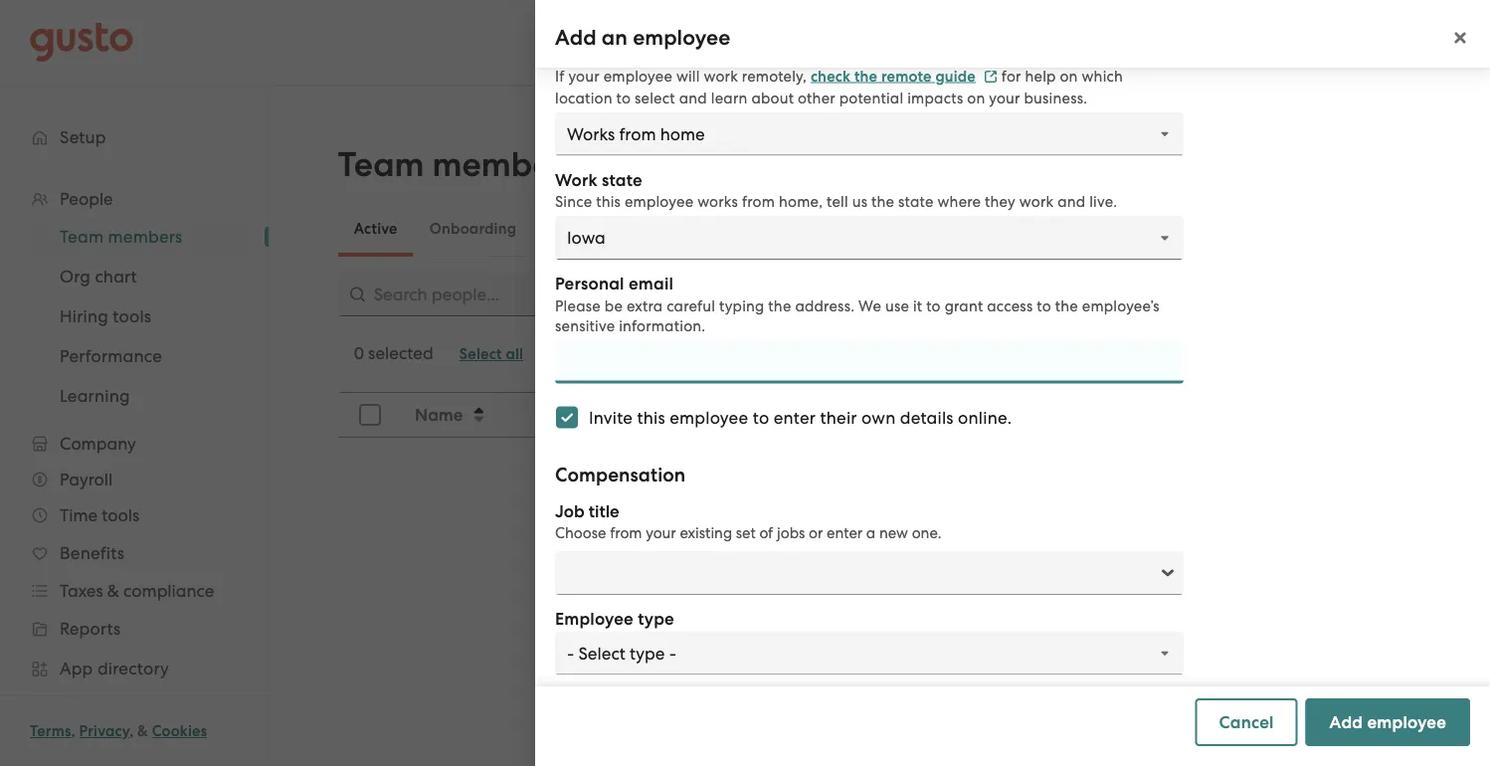 Task type: locate. For each thing, give the bounding box(es) containing it.
1 horizontal spatial your
[[646, 524, 676, 542]]

people
[[869, 619, 924, 639]]

onboarding
[[430, 220, 517, 238]]

home image
[[30, 22, 133, 62]]

1 horizontal spatial enter
[[827, 524, 863, 542]]

0 vertical spatial add
[[555, 25, 597, 50]]

and inside the for help on which location to select and learn about other potential impacts on your business.
[[679, 89, 707, 106]]

cookies
[[152, 722, 207, 740]]

1 horizontal spatial this
[[637, 407, 666, 427]]

active button
[[338, 205, 414, 253]]

department button
[[594, 394, 878, 436]]

an
[[602, 25, 628, 50]]

all down the sensitive
[[585, 345, 602, 363]]

this
[[596, 193, 621, 210], [637, 407, 666, 427]]

0 vertical spatial from
[[742, 193, 775, 210]]

work
[[704, 67, 738, 85], [1020, 193, 1054, 210]]

to left select
[[617, 89, 631, 106]]

add an employee
[[555, 25, 731, 50]]

1 horizontal spatial add
[[1330, 712, 1364, 732]]

candidates button
[[532, 205, 646, 253]]

no
[[841, 619, 865, 639]]

employee's
[[1082, 297, 1160, 314]]

they
[[985, 193, 1016, 210]]

other
[[798, 89, 836, 106]]

account menu element
[[1107, 0, 1461, 85]]

employee inside work state since this employee works from home, tell us the state where they work and live.
[[625, 193, 694, 210]]

us
[[852, 193, 868, 210]]

location
[[555, 89, 613, 106]]

employee
[[633, 25, 731, 50], [604, 67, 673, 85], [625, 193, 694, 210], [670, 407, 749, 427], [1368, 712, 1447, 732]]

offboarding button
[[646, 205, 767, 253]]

1 horizontal spatial and
[[1058, 193, 1086, 210]]

work up 'learn'
[[704, 67, 738, 85]]

1 vertical spatial your
[[989, 89, 1021, 106]]

0 horizontal spatial work
[[704, 67, 738, 85]]

invite
[[589, 407, 633, 427]]

cookies button
[[152, 719, 207, 743]]

0 horizontal spatial state
[[602, 170, 643, 190]]

and down will
[[679, 89, 707, 106]]

all inside 'select all' button
[[506, 345, 524, 363]]

0 horizontal spatial and
[[679, 89, 707, 106]]

from right works on the top left
[[742, 193, 775, 210]]

and
[[679, 89, 707, 106], [1058, 193, 1086, 210]]

to inside the for help on which location to select and learn about other potential impacts on your business.
[[617, 89, 631, 106]]

, left privacy
[[71, 722, 75, 740]]

personal
[[555, 274, 625, 294]]

1 vertical spatial on
[[967, 89, 986, 106]]

and left live.
[[1058, 193, 1086, 210]]

0 vertical spatial work
[[704, 67, 738, 85]]

from inside work state since this employee works from home, tell us the state where they work and live.
[[742, 193, 775, 210]]

1 vertical spatial this
[[637, 407, 666, 427]]

0 horizontal spatial from
[[610, 524, 642, 542]]

1 all from the left
[[506, 345, 524, 363]]

employee for an
[[633, 25, 731, 50]]

existing
[[680, 524, 732, 542]]

typing
[[720, 297, 765, 314]]

select
[[459, 345, 502, 363]]

privacy
[[79, 722, 130, 740]]

information.
[[619, 317, 706, 334]]

found
[[928, 619, 975, 639]]

terms
[[30, 722, 71, 740]]

1 horizontal spatial work
[[1020, 193, 1054, 210]]

compensation
[[555, 464, 686, 487]]

1 vertical spatial and
[[1058, 193, 1086, 210]]

it
[[913, 297, 923, 314]]

1 vertical spatial enter
[[827, 524, 863, 542]]

0 horizontal spatial on
[[967, 89, 986, 106]]

to right the access
[[1037, 297, 1052, 314]]

add inside button
[[1330, 712, 1364, 732]]

all
[[506, 345, 524, 363], [585, 345, 602, 363]]

0 vertical spatial enter
[[774, 407, 816, 427]]

, left &
[[130, 722, 134, 740]]

onboarding button
[[414, 205, 532, 253]]

Select all rows on this page checkbox
[[348, 393, 392, 437]]

opens in a new tab image
[[984, 69, 998, 83]]

on down opens in a new tab image
[[967, 89, 986, 106]]

title
[[589, 501, 620, 521]]

all for clear all
[[585, 345, 602, 363]]

add for add employee
[[1330, 712, 1364, 732]]

the inside work state since this employee works from home, tell us the state where they work and live.
[[872, 193, 895, 210]]

from down title
[[610, 524, 642, 542]]

0 horizontal spatial ,
[[71, 722, 75, 740]]

1 horizontal spatial ,
[[130, 722, 134, 740]]

this right invite
[[637, 407, 666, 427]]

type
[[638, 609, 675, 629]]

2 horizontal spatial your
[[989, 89, 1021, 106]]

where
[[938, 193, 981, 210]]

department
[[606, 405, 702, 425]]

all inside clear all button
[[585, 345, 602, 363]]

2 vertical spatial your
[[646, 524, 676, 542]]

1 vertical spatial state
[[899, 193, 934, 210]]

the left employee's
[[1056, 297, 1079, 314]]

offboarding
[[662, 220, 751, 238]]

team members
[[338, 145, 579, 185]]

the right the typing
[[769, 297, 792, 314]]

email
[[629, 274, 674, 294]]

selected
[[368, 343, 434, 363]]

state left where
[[899, 193, 934, 210]]

0 horizontal spatial add
[[555, 25, 597, 50]]

on up 'business.' at the right of page
[[1060, 67, 1078, 85]]

set
[[736, 524, 756, 542]]

guide
[[936, 67, 976, 85]]

0 vertical spatial on
[[1060, 67, 1078, 85]]

1 horizontal spatial from
[[742, 193, 775, 210]]

work inside work state since this employee works from home, tell us the state where they work and live.
[[1020, 193, 1054, 210]]

no people found
[[841, 619, 975, 639]]

2 all from the left
[[585, 345, 602, 363]]

check the remote guide link
[[811, 67, 998, 85]]

check
[[811, 67, 851, 85]]

your down for
[[989, 89, 1021, 106]]

0 horizontal spatial all
[[506, 345, 524, 363]]

your
[[569, 67, 600, 85], [989, 89, 1021, 106], [646, 524, 676, 542]]

to
[[617, 89, 631, 106], [927, 297, 941, 314], [1037, 297, 1052, 314], [753, 407, 770, 427]]

1 horizontal spatial on
[[1060, 67, 1078, 85]]

terms link
[[30, 722, 71, 740]]

the right us
[[872, 193, 895, 210]]

1 horizontal spatial state
[[899, 193, 934, 210]]

online.
[[958, 407, 1012, 427]]

name
[[415, 405, 463, 425]]

,
[[71, 722, 75, 740], [130, 722, 134, 740]]

0 selected status
[[354, 343, 434, 363]]

0 vertical spatial this
[[596, 193, 621, 210]]

1 vertical spatial from
[[610, 524, 642, 542]]

employee
[[555, 609, 634, 629]]

impacts
[[908, 89, 964, 106]]

the up potential
[[855, 67, 878, 85]]

to right the it
[[927, 297, 941, 314]]

your left existing
[[646, 524, 676, 542]]

all right select
[[506, 345, 524, 363]]

enter left the 'a' at the bottom right of page
[[827, 524, 863, 542]]

work right they
[[1020, 193, 1054, 210]]

team
[[338, 145, 424, 185]]

1 horizontal spatial all
[[585, 345, 602, 363]]

your inside job title choose from your existing set of jobs or enter a new one.
[[646, 524, 676, 542]]

1 vertical spatial add
[[1330, 712, 1364, 732]]

new
[[880, 524, 909, 542]]

0 vertical spatial and
[[679, 89, 707, 106]]

works
[[698, 193, 738, 210]]

your up the location
[[569, 67, 600, 85]]

this up candidates
[[596, 193, 621, 210]]

employee for this
[[670, 407, 749, 427]]

0 horizontal spatial your
[[569, 67, 600, 85]]

state right work
[[602, 170, 643, 190]]

enter
[[774, 407, 816, 427], [827, 524, 863, 542]]

from
[[742, 193, 775, 210], [610, 524, 642, 542]]

0 horizontal spatial this
[[596, 193, 621, 210]]

employee for your
[[604, 67, 673, 85]]

remotely,
[[742, 67, 807, 85]]

0
[[354, 343, 364, 363]]

enter left their
[[774, 407, 816, 427]]

1 vertical spatial work
[[1020, 193, 1054, 210]]

the
[[855, 67, 878, 85], [872, 193, 895, 210], [769, 297, 792, 314], [1056, 297, 1079, 314]]

we
[[859, 297, 882, 314]]

add
[[555, 25, 597, 50], [1330, 712, 1364, 732]]

new notifications image
[[730, 344, 750, 364], [730, 344, 750, 364]]

sensitive
[[555, 317, 615, 334]]



Task type: describe. For each thing, give the bounding box(es) containing it.
cancel button
[[1196, 699, 1298, 746]]

careful
[[667, 297, 716, 314]]

0 vertical spatial state
[[602, 170, 643, 190]]

be
[[605, 297, 623, 314]]

own
[[862, 407, 896, 427]]

for
[[1002, 67, 1022, 85]]

select
[[635, 89, 676, 106]]

will
[[677, 67, 700, 85]]

about
[[752, 89, 794, 106]]

potential
[[840, 89, 904, 106]]

cancel
[[1220, 712, 1274, 732]]

enter inside job title choose from your existing set of jobs or enter a new one.
[[827, 524, 863, 542]]

invite this employee to enter their own details online.
[[589, 407, 1012, 427]]

0 vertical spatial your
[[569, 67, 600, 85]]

business.
[[1024, 89, 1088, 106]]

since
[[555, 193, 592, 210]]

name button
[[403, 394, 592, 436]]

home,
[[779, 193, 823, 210]]

0 selected
[[354, 343, 434, 363]]

check the remote guide
[[811, 67, 976, 85]]

grant
[[945, 297, 984, 314]]

select all
[[459, 345, 524, 363]]

learn
[[711, 89, 748, 106]]

of
[[760, 524, 773, 542]]

clear all
[[543, 345, 602, 363]]

if
[[555, 67, 565, 85]]

dialog main content element
[[535, 0, 1491, 766]]

add for add an employee
[[555, 25, 597, 50]]

use
[[886, 297, 910, 314]]

live.
[[1090, 193, 1118, 210]]

jobs
[[777, 524, 805, 542]]

select all button
[[450, 338, 533, 370]]

active
[[354, 220, 398, 238]]

all for select all
[[506, 345, 524, 363]]

personal email please be extra careful typing the address. we use it to grant access to the employee's sensitive information.
[[555, 274, 1160, 334]]

your inside the for help on which location to select and learn about other potential impacts on your business.
[[989, 89, 1021, 106]]

job title choose from your existing set of jobs or enter a new one.
[[555, 501, 942, 542]]

members
[[432, 145, 579, 185]]

work state since this employee works from home, tell us the state where they work and live.
[[555, 170, 1118, 210]]

from inside job title choose from your existing set of jobs or enter a new one.
[[610, 524, 642, 542]]

1 , from the left
[[71, 722, 75, 740]]

access
[[987, 297, 1033, 314]]

Invite this employee to enter their own details online. checkbox
[[545, 396, 589, 439]]

if your employee will work remotely,
[[555, 67, 807, 85]]

and inside work state since this employee works from home, tell us the state where they work and live.
[[1058, 193, 1086, 210]]

&
[[137, 722, 148, 740]]

this inside work state since this employee works from home, tell us the state where they work and live.
[[596, 193, 621, 210]]

add a team member drawer dialog
[[535, 0, 1491, 766]]

address.
[[795, 297, 855, 314]]

Personal email field
[[555, 340, 1184, 384]]

remote
[[882, 67, 932, 85]]

clear
[[543, 345, 581, 363]]

their
[[820, 407, 857, 427]]

tell
[[827, 193, 849, 210]]

job
[[555, 501, 585, 521]]

help
[[1025, 67, 1056, 85]]

which
[[1082, 67, 1123, 85]]

for help on which location to select and learn about other potential impacts on your business.
[[555, 67, 1123, 106]]

0 horizontal spatial enter
[[774, 407, 816, 427]]

to left their
[[753, 407, 770, 427]]

one.
[[912, 524, 942, 542]]

choose
[[555, 524, 606, 542]]

clear all button
[[533, 338, 612, 370]]

work
[[555, 170, 598, 190]]

2 , from the left
[[130, 722, 134, 740]]

employee inside the add employee button
[[1368, 712, 1447, 732]]

candidates
[[548, 220, 630, 238]]

team members tab list
[[338, 201, 1422, 257]]

please
[[555, 297, 601, 314]]

extra
[[627, 297, 663, 314]]

details
[[900, 407, 954, 427]]

employee type
[[555, 609, 675, 629]]

Search people... field
[[338, 273, 816, 316]]

or
[[809, 524, 823, 542]]

terms , privacy , & cookies
[[30, 722, 207, 740]]

add employee button
[[1306, 699, 1471, 746]]

privacy link
[[79, 722, 130, 740]]



Task type: vqa. For each thing, say whether or not it's contained in the screenshot.
'enter' within Job title Choose from your existing set of jobs or enter a new one.
yes



